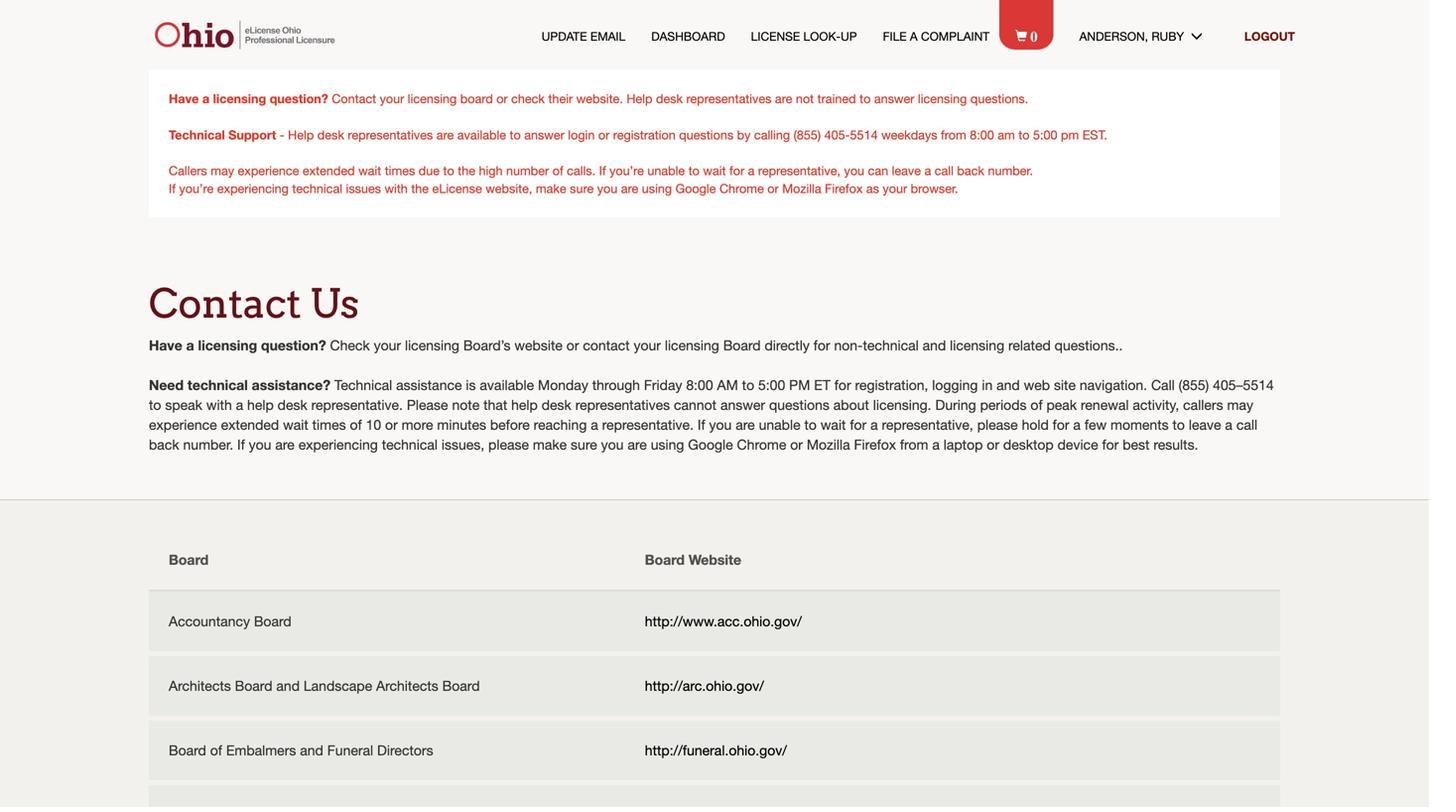 Task type: vqa. For each thing, say whether or not it's contained in the screenshot.
bottom Middle
no



Task type: describe. For each thing, give the bounding box(es) containing it.
update email
[[542, 29, 626, 43]]

during
[[936, 397, 977, 413]]

experience inside "callers may experience extended wait times due to the high number of calls. if you're unable to wait for a representative, you can leave a call back number. if you're experiencing technical issues with the elicense website, make sure you are using google chrome or mozilla firefox as your browser."
[[238, 163, 299, 178]]

question? for contact
[[270, 91, 328, 106]]

file a complaint link
[[883, 28, 990, 45]]

board of embalmers and funeral directors
[[169, 742, 433, 758]]

laptop
[[944, 436, 983, 453]]

website.
[[576, 91, 623, 106]]

you down need technical assistance?
[[249, 436, 271, 453]]

few
[[1085, 416, 1107, 433]]

file
[[883, 29, 907, 43]]

related
[[1009, 337, 1051, 353]]

for right the et
[[835, 377, 851, 393]]

1 vertical spatial you're
[[179, 181, 214, 196]]

desktop
[[1004, 436, 1054, 453]]

email
[[591, 29, 626, 43]]

questions.
[[971, 91, 1029, 106]]

results.
[[1154, 436, 1199, 453]]

are down am
[[736, 416, 755, 433]]

as
[[866, 181, 879, 196]]

check
[[330, 337, 370, 353]]

you left can
[[844, 163, 865, 178]]

google inside "callers may experience extended wait times due to the high number of calls. if you're unable to wait for a representative, you can leave a call back number. if you're experiencing technical issues with the elicense website, make sure you are using google chrome or mozilla firefox as your browser."
[[676, 181, 716, 196]]

a down licensing.
[[871, 416, 878, 433]]

update email link
[[542, 28, 626, 45]]

look-
[[804, 29, 841, 43]]

elicense ohio professional licensure image
[[148, 20, 346, 50]]

callers
[[169, 163, 207, 178]]

for left non-
[[814, 337, 830, 353]]

high
[[479, 163, 503, 178]]

technical for assistance
[[334, 377, 392, 393]]

1 horizontal spatial representative.
[[602, 416, 694, 433]]

from inside the technical assistance is available monday through friday 8:00 am to 5:00 pm et for registration, logging in and web site navigation. call (855) 405–5514 to speak with a help desk representative. please note that help desk representatives cannot answer questions about licensing. during periods of peak renewal activity, callers may experience extended wait times of 10 or more minutes before reaching a representative. if you are unable to wait for a representative, please hold for a few moments to leave a call back number. if you are experiencing technical issues, please make sure you are using google chrome or mozilla firefox from a laptop or desktop device for best results.
[[900, 436, 929, 453]]

accountancy board
[[169, 613, 292, 629]]

accountancy
[[169, 613, 250, 629]]

licensing up support
[[213, 91, 266, 106]]

support
[[228, 127, 276, 142]]

question? for check
[[261, 337, 326, 353]]

sure inside "callers may experience extended wait times due to the high number of calls. if you're unable to wait for a representative, you can leave a call back number. if you're experiencing technical issues with the elicense website, make sure you are using google chrome or mozilla firefox as your browser."
[[570, 181, 594, 196]]

or right 10
[[385, 416, 398, 433]]

(855) inside 'technical support - help desk representatives are available to answer login or registration questions by calling (855) 405-5514 weekdays from 8:00 am to 5:00 pm est.'
[[794, 128, 821, 142]]

a up speak
[[186, 337, 194, 353]]

unable inside the technical assistance is available monday through friday 8:00 am to 5:00 pm et for registration, logging in and web site navigation. call (855) 405–5514 to speak with a help desk representative. please note that help desk representatives cannot answer questions about licensing. during periods of peak renewal activity, callers may experience extended wait times of 10 or more minutes before reaching a representative. if you are unable to wait for a representative, please hold for a few moments to leave a call back number. if you are experiencing technical issues, please make sure you are using google chrome or mozilla firefox from a laptop or desktop device for best results.
[[759, 416, 801, 433]]

website,
[[486, 181, 532, 196]]

and left landscape
[[276, 678, 300, 694]]

help inside have a licensing question? contact your licensing board or check their website. help desk representatives are not trained to answer licensing questions.
[[627, 91, 653, 106]]

registration
[[613, 128, 676, 142]]

dashboard
[[651, 29, 725, 43]]

wait down assistance?
[[283, 416, 308, 433]]

up
[[841, 29, 857, 43]]

moments
[[1111, 416, 1169, 433]]

for down "peak"
[[1053, 416, 1070, 433]]

technical up speak
[[188, 377, 248, 393]]

answer inside have a licensing question? contact your licensing board or check their website. help desk representatives are not trained to answer licensing questions.
[[874, 91, 915, 106]]

need
[[149, 377, 184, 393]]

a up callers
[[202, 91, 210, 106]]

their
[[548, 91, 573, 106]]

architects board and landscape architects board
[[169, 678, 480, 694]]

0 horizontal spatial contact
[[149, 279, 301, 328]]

license look-up link
[[751, 28, 857, 45]]

not
[[796, 91, 814, 106]]

google inside the technical assistance is available monday through friday 8:00 am to 5:00 pm et for registration, logging in and web site navigation. call (855) 405–5514 to speak with a help desk representative. please note that help desk representatives cannot answer questions about licensing. during periods of peak renewal activity, callers may experience extended wait times of 10 or more minutes before reaching a representative. if you are unable to wait for a representative, please hold for a few moments to leave a call back number. if you are experiencing technical issues, please make sure you are using google chrome or mozilla firefox from a laptop or desktop device for best results.
[[688, 436, 733, 453]]

answer inside the technical assistance is available monday through friday 8:00 am to 5:00 pm et for registration, logging in and web site navigation. call (855) 405–5514 to speak with a help desk representative. please note that help desk representatives cannot answer questions about licensing. during periods of peak renewal activity, callers may experience extended wait times of 10 or more minutes before reaching a representative. if you are unable to wait for a representative, please hold for a few moments to leave a call back number. if you are experiencing technical issues, please make sure you are using google chrome or mozilla firefox from a laptop or desktop device for best results.
[[721, 397, 765, 413]]

back inside "callers may experience extended wait times due to the high number of calls. if you're unable to wait for a representative, you can leave a call back number. if you're experiencing technical issues with the elicense website, make sure you are using google chrome or mozilla firefox as your browser."
[[957, 163, 985, 178]]

landscape
[[304, 678, 372, 694]]

experiencing inside "callers may experience extended wait times due to the high number of calls. if you're unable to wait for a representative, you can leave a call back number. if you're experiencing technical issues with the elicense website, make sure you are using google chrome or mozilla firefox as your browser."
[[217, 181, 289, 196]]

directly
[[765, 337, 810, 353]]

contact inside have a licensing question? contact your licensing board or check their website. help desk representatives are not trained to answer licensing questions.
[[332, 91, 376, 106]]

periods
[[980, 397, 1027, 413]]

number. inside the technical assistance is available monday through friday 8:00 am to 5:00 pm et for registration, logging in and web site navigation. call (855) 405–5514 to speak with a help desk representative. please note that help desk representatives cannot answer questions about licensing. during periods of peak renewal activity, callers may experience extended wait times of 10 or more minutes before reaching a representative. if you are unable to wait for a representative, please hold for a few moments to leave a call back number. if you are experiencing technical issues, please make sure you are using google chrome or mozilla firefox from a laptop or desktop device for best results.
[[183, 436, 233, 453]]

note
[[452, 397, 480, 413]]

unable inside "callers may experience extended wait times due to the high number of calls. if you're unable to wait for a representative, you can leave a call back number. if you're experiencing technical issues with the elicense website, make sure you are using google chrome or mozilla firefox as your browser."
[[648, 163, 685, 178]]

technical up registration,
[[863, 337, 919, 353]]

you down the cannot
[[709, 416, 732, 433]]

for down about
[[850, 416, 867, 433]]

am
[[998, 128, 1015, 142]]

1 horizontal spatial the
[[458, 163, 475, 178]]

representatives inside 'technical support - help desk representatives are available to answer login or registration questions by calling (855) 405-5514 weekdays from 8:00 am to 5:00 pm est.'
[[348, 128, 433, 142]]

cannot
[[674, 397, 717, 413]]

a down by
[[748, 163, 755, 178]]

available inside 'technical support - help desk representatives are available to answer login or registration questions by calling (855) 405-5514 weekdays from 8:00 am to 5:00 pm est.'
[[457, 128, 506, 142]]

navigation.
[[1080, 377, 1148, 393]]

call
[[1151, 377, 1175, 393]]

or left the contact
[[567, 337, 579, 353]]

are inside have a licensing question? contact your licensing board or check their website. help desk representatives are not trained to answer licensing questions.
[[775, 91, 793, 106]]

registration,
[[855, 377, 929, 393]]

2 architects from the left
[[376, 678, 439, 694]]

8:00 inside 'technical support - help desk representatives are available to answer login or registration questions by calling (855) 405-5514 weekdays from 8:00 am to 5:00 pm est.'
[[970, 128, 994, 142]]

anderson, ruby link
[[1080, 28, 1219, 45]]

your right check
[[374, 337, 401, 353]]

embalmers
[[226, 742, 296, 758]]

and left funeral
[[300, 742, 323, 758]]

if down callers
[[169, 181, 176, 196]]

have for have a licensing question? contact your licensing board or check their website. help desk representatives are not trained to answer licensing questions.
[[169, 91, 199, 106]]

or right laptop
[[987, 436, 1000, 453]]

technical inside "callers may experience extended wait times due to the high number of calls. if you're unable to wait for a representative, you can leave a call back number. if you're experiencing technical issues with the elicense website, make sure you are using google chrome or mozilla firefox as your browser."
[[292, 181, 342, 196]]

leave inside "callers may experience extended wait times due to the high number of calls. if you're unable to wait for a representative, you can leave a call back number. if you're experiencing technical issues with the elicense website, make sure you are using google chrome or mozilla firefox as your browser."
[[892, 163, 921, 178]]

desk up 'reaching'
[[542, 397, 572, 413]]

or down pm
[[790, 436, 803, 453]]

8:00 inside the technical assistance is available monday through friday 8:00 am to 5:00 pm et for registration, logging in and web site navigation. call (855) 405–5514 to speak with a help desk representative. please note that help desk representatives cannot answer questions about licensing. during periods of peak renewal activity, callers may experience extended wait times of 10 or more minutes before reaching a representative. if you are unable to wait for a representative, please hold for a few moments to leave a call back number. if you are experiencing technical issues, please make sure you are using google chrome or mozilla firefox from a laptop or desktop device for best results.
[[686, 377, 713, 393]]

device
[[1058, 436, 1098, 453]]

number
[[506, 163, 549, 178]]

logout link
[[1245, 29, 1295, 43]]

mozilla inside the technical assistance is available monday through friday 8:00 am to 5:00 pm et for registration, logging in and web site navigation. call (855) 405–5514 to speak with a help desk representative. please note that help desk representatives cannot answer questions about licensing. during periods of peak renewal activity, callers may experience extended wait times of 10 or more minutes before reaching a representative. if you are unable to wait for a representative, please hold for a few moments to leave a call back number. if you are experiencing technical issues, please make sure you are using google chrome or mozilla firefox from a laptop or desktop device for best results.
[[807, 436, 850, 453]]

a left laptop
[[932, 436, 940, 453]]

firefox inside "callers may experience extended wait times due to the high number of calls. if you're unable to wait for a representative, you can leave a call back number. if you're experiencing technical issues with the elicense website, make sure you are using google chrome or mozilla firefox as your browser."
[[825, 181, 863, 196]]

0
[[1031, 26, 1038, 43]]

are down through
[[628, 436, 647, 453]]

hold
[[1022, 416, 1049, 433]]

sure inside the technical assistance is available monday through friday 8:00 am to 5:00 pm et for registration, logging in and web site navigation. call (855) 405–5514 to speak with a help desk representative. please note that help desk representatives cannot answer questions about licensing. during periods of peak renewal activity, callers may experience extended wait times of 10 or more minutes before reaching a representative. if you are unable to wait for a representative, please hold for a few moments to leave a call back number. if you are experiencing technical issues, please make sure you are using google chrome or mozilla firefox from a laptop or desktop device for best results.
[[571, 436, 597, 453]]

check
[[511, 91, 545, 106]]

are down assistance?
[[275, 436, 295, 453]]

can
[[868, 163, 889, 178]]

experiencing inside the technical assistance is available monday through friday 8:00 am to 5:00 pm et for registration, logging in and web site navigation. call (855) 405–5514 to speak with a help desk representative. please note that help desk representatives cannot answer questions about licensing. during periods of peak renewal activity, callers may experience extended wait times of 10 or more minutes before reaching a representative. if you are unable to wait for a representative, please hold for a few moments to leave a call back number. if you are experiencing technical issues, please make sure you are using google chrome or mozilla firefox from a laptop or desktop device for best results.
[[298, 436, 378, 453]]

have for have a licensing question? check your licensing board's website or contact your licensing board directly for non-technical and licensing related questions..
[[149, 337, 182, 353]]

directors
[[377, 742, 433, 758]]

http://www.acc.ohio.gov/
[[645, 613, 802, 629]]

if down need technical assistance?
[[237, 436, 245, 453]]

a up browser.
[[925, 163, 931, 178]]

405–5514
[[1213, 377, 1274, 393]]

1 architects from the left
[[169, 678, 231, 694]]

update
[[542, 29, 587, 43]]

anderson, ruby
[[1080, 29, 1191, 43]]

licensing up friday
[[665, 337, 720, 353]]

and up logging
[[923, 337, 946, 353]]

logout
[[1245, 29, 1295, 43]]

minutes
[[437, 416, 486, 433]]

licensing up need technical assistance?
[[198, 337, 257, 353]]

calls.
[[567, 163, 596, 178]]

best
[[1123, 436, 1150, 453]]

wait up "issues"
[[358, 163, 381, 178]]

funeral
[[327, 742, 373, 758]]

you down through
[[601, 436, 624, 453]]

us
[[310, 279, 359, 328]]

http://funeral.ohio.gov/ link
[[645, 742, 787, 758]]

is
[[466, 377, 476, 393]]

mozilla inside "callers may experience extended wait times due to the high number of calls. if you're unable to wait for a representative, you can leave a call back number. if you're experiencing technical issues with the elicense website, make sure you are using google chrome or mozilla firefox as your browser."
[[782, 181, 822, 196]]

0 vertical spatial please
[[977, 416, 1018, 433]]

website
[[689, 551, 742, 568]]

(855) inside the technical assistance is available monday through friday 8:00 am to 5:00 pm et for registration, logging in and web site navigation. call (855) 405–5514 to speak with a help desk representative. please note that help desk representatives cannot answer questions about licensing. during periods of peak renewal activity, callers may experience extended wait times of 10 or more minutes before reaching a representative. if you are unable to wait for a representative, please hold for a few moments to leave a call back number. if you are experiencing technical issues, please make sure you are using google chrome or mozilla firefox from a laptop or desktop device for best results.
[[1179, 377, 1209, 393]]

contact us
[[149, 279, 359, 328]]

using inside "callers may experience extended wait times due to the high number of calls. if you're unable to wait for a representative, you can leave a call back number. if you're experiencing technical issues with the elicense website, make sure you are using google chrome or mozilla firefox as your browser."
[[642, 181, 672, 196]]

weekdays
[[882, 128, 938, 142]]

and inside the technical assistance is available monday through friday 8:00 am to 5:00 pm et for registration, logging in and web site navigation. call (855) 405–5514 to speak with a help desk representative. please note that help desk representatives cannot answer questions about licensing. during periods of peak renewal activity, callers may experience extended wait times of 10 or more minutes before reaching a representative. if you are unable to wait for a representative, please hold for a few moments to leave a call back number. if you are experiencing technical issues, please make sure you are using google chrome or mozilla firefox from a laptop or desktop device for best results.
[[997, 377, 1020, 393]]

peak
[[1047, 397, 1077, 413]]

http://arc.ohio.gov/
[[645, 678, 764, 694]]

site
[[1054, 377, 1076, 393]]

chrome inside the technical assistance is available monday through friday 8:00 am to 5:00 pm et for registration, logging in and web site navigation. call (855) 405–5514 to speak with a help desk representative. please note that help desk representatives cannot answer questions about licensing. during periods of peak renewal activity, callers may experience extended wait times of 10 or more minutes before reaching a representative. if you are unable to wait for a representative, please hold for a few moments to leave a call back number. if you are experiencing technical issues, please make sure you are using google chrome or mozilla firefox from a laptop or desktop device for best results.
[[737, 436, 787, 453]]

http://www.acc.ohio.gov/ link
[[645, 613, 802, 629]]

monday
[[538, 377, 588, 393]]

file a complaint
[[883, 29, 990, 43]]

by
[[737, 128, 751, 142]]

licensing.
[[873, 397, 932, 413]]

your inside have a licensing question? contact your licensing board or check their website. help desk representatives are not trained to answer licensing questions.
[[380, 91, 404, 106]]



Task type: locate. For each thing, give the bounding box(es) containing it.
1 horizontal spatial extended
[[303, 163, 355, 178]]

0 vertical spatial number.
[[988, 163, 1033, 178]]

5:00 inside the technical assistance is available monday through friday 8:00 am to 5:00 pm et for registration, logging in and web site navigation. call (855) 405–5514 to speak with a help desk representative. please note that help desk representatives cannot answer questions about licensing. during periods of peak renewal activity, callers may experience extended wait times of 10 or more minutes before reaching a representative. if you are unable to wait for a representative, please hold for a few moments to leave a call back number. if you are experiencing technical issues, please make sure you are using google chrome or mozilla firefox from a laptop or desktop device for best results.
[[758, 377, 785, 393]]

of inside "callers may experience extended wait times due to the high number of calls. if you're unable to wait for a representative, you can leave a call back number. if you're experiencing technical issues with the elicense website, make sure you are using google chrome or mozilla firefox as your browser."
[[553, 163, 564, 178]]

405-
[[825, 128, 850, 142]]

1 horizontal spatial representatives
[[575, 397, 670, 413]]

1 horizontal spatial help
[[511, 397, 538, 413]]

of left 10
[[350, 416, 362, 433]]

board's
[[463, 337, 511, 353]]

may
[[211, 163, 234, 178], [1227, 397, 1254, 413]]

representative.
[[311, 397, 403, 413], [602, 416, 694, 433]]

1 vertical spatial unable
[[759, 416, 801, 433]]

chrome down by
[[720, 181, 764, 196]]

number.
[[988, 163, 1033, 178], [183, 436, 233, 453]]

5:00 left the pm
[[1033, 128, 1058, 142]]

your right the as
[[883, 181, 907, 196]]

0 horizontal spatial extended
[[221, 416, 279, 433]]

help down need technical assistance?
[[247, 397, 274, 413]]

google
[[676, 181, 716, 196], [688, 436, 733, 453]]

from right weekdays
[[941, 128, 967, 142]]

experiencing down support
[[217, 181, 289, 196]]

your inside "callers may experience extended wait times due to the high number of calls. if you're unable to wait for a representative, you can leave a call back number. if you're experiencing technical issues with the elicense website, make sure you are using google chrome or mozilla firefox as your browser."
[[883, 181, 907, 196]]

question? up -
[[270, 91, 328, 106]]

questions
[[679, 128, 734, 142], [769, 397, 830, 413]]

call up browser.
[[935, 163, 954, 178]]

experience down speak
[[149, 416, 217, 433]]

1 horizontal spatial help
[[627, 91, 653, 106]]

back
[[957, 163, 985, 178], [149, 436, 179, 453]]

1 vertical spatial 8:00
[[686, 377, 713, 393]]

0 horizontal spatial please
[[488, 436, 529, 453]]

desk down assistance?
[[278, 397, 307, 413]]

8:00 left am
[[970, 128, 994, 142]]

0 horizontal spatial from
[[900, 436, 929, 453]]

1 horizontal spatial representative,
[[882, 416, 974, 433]]

0 vertical spatial the
[[458, 163, 475, 178]]

answer inside 'technical support - help desk representatives are available to answer login or registration questions by calling (855) 405-5514 weekdays from 8:00 am to 5:00 pm est.'
[[524, 128, 565, 142]]

1 horizontal spatial number.
[[988, 163, 1033, 178]]

0 vertical spatial questions
[[679, 128, 734, 142]]

technical for support
[[169, 127, 225, 142]]

make inside "callers may experience extended wait times due to the high number of calls. if you're unable to wait for a representative, you can leave a call back number. if you're experiencing technical issues with the elicense website, make sure you are using google chrome or mozilla firefox as your browser."
[[536, 181, 567, 196]]

1 vertical spatial times
[[312, 416, 346, 433]]

are down 'technical support - help desk representatives are available to answer login or registration questions by calling (855) 405-5514 weekdays from 8:00 am to 5:00 pm est.'
[[621, 181, 639, 196]]

0 horizontal spatial back
[[149, 436, 179, 453]]

0 horizontal spatial representative.
[[311, 397, 403, 413]]

sure down calls.
[[570, 181, 594, 196]]

please
[[977, 416, 1018, 433], [488, 436, 529, 453]]

number. down am
[[988, 163, 1033, 178]]

you're down 'technical support - help desk representatives are available to answer login or registration questions by calling (855) 405-5514 weekdays from 8:00 am to 5:00 pm est.'
[[610, 163, 644, 178]]

0 vertical spatial sure
[[570, 181, 594, 196]]

board
[[460, 91, 493, 106]]

you
[[844, 163, 865, 178], [597, 181, 618, 196], [709, 416, 732, 433], [249, 436, 271, 453], [601, 436, 624, 453]]

0 horizontal spatial help
[[288, 128, 314, 142]]

0 vertical spatial 8:00
[[970, 128, 994, 142]]

help right -
[[288, 128, 314, 142]]

a down the 405–5514
[[1225, 416, 1233, 433]]

or
[[497, 91, 508, 106], [598, 128, 610, 142], [768, 181, 779, 196], [567, 337, 579, 353], [385, 416, 398, 433], [790, 436, 803, 453], [987, 436, 1000, 453]]

about
[[834, 397, 869, 413]]

of left embalmers
[[210, 742, 222, 758]]

for inside "callers may experience extended wait times due to the high number of calls. if you're unable to wait for a representative, you can leave a call back number. if you're experiencing technical issues with the elicense website, make sure you are using google chrome or mozilla firefox as your browser."
[[730, 163, 745, 178]]

architects
[[169, 678, 231, 694], [376, 678, 439, 694]]

with down need technical assistance?
[[206, 397, 232, 413]]

sure
[[570, 181, 594, 196], [571, 436, 597, 453]]

0 vertical spatial times
[[385, 163, 415, 178]]

1 vertical spatial using
[[651, 436, 684, 453]]

wait down about
[[821, 416, 846, 433]]

technical up callers
[[169, 127, 225, 142]]

technical down more
[[382, 436, 438, 453]]

extended up "issues"
[[303, 163, 355, 178]]

may inside the technical assistance is available monday through friday 8:00 am to 5:00 pm et for registration, logging in and web site navigation. call (855) 405–5514 to speak with a help desk representative. please note that help desk representatives cannot answer questions about licensing. during periods of peak renewal activity, callers may experience extended wait times of 10 or more minutes before reaching a representative. if you are unable to wait for a representative, please hold for a few moments to leave a call back number. if you are experiencing technical issues, please make sure you are using google chrome or mozilla firefox from a laptop or desktop device for best results.
[[1227, 397, 1254, 413]]

0 vertical spatial help
[[627, 91, 653, 106]]

0 horizontal spatial call
[[935, 163, 954, 178]]

0 vertical spatial technical
[[169, 127, 225, 142]]

representative, down calling
[[758, 163, 841, 178]]

firefox down about
[[854, 436, 896, 453]]

leave right can
[[892, 163, 921, 178]]

number. inside "callers may experience extended wait times due to the high number of calls. if you're unable to wait for a representative, you can leave a call back number. if you're experiencing technical issues with the elicense website, make sure you are using google chrome or mozilla firefox as your browser."
[[988, 163, 1033, 178]]

licensing up the in
[[950, 337, 1005, 353]]

representatives up due
[[348, 128, 433, 142]]

answer
[[874, 91, 915, 106], [524, 128, 565, 142], [721, 397, 765, 413]]

browser.
[[911, 181, 958, 196]]

0 vertical spatial google
[[676, 181, 716, 196]]

elicense
[[432, 181, 482, 196]]

0 horizontal spatial architects
[[169, 678, 231, 694]]

1 vertical spatial google
[[688, 436, 733, 453]]

for down few
[[1102, 436, 1119, 453]]

firefox left the as
[[825, 181, 863, 196]]

0 horizontal spatial 8:00
[[686, 377, 713, 393]]

questions down pm
[[769, 397, 830, 413]]

1 vertical spatial 5:00
[[758, 377, 785, 393]]

1 help from the left
[[247, 397, 274, 413]]

experiencing down 10
[[298, 436, 378, 453]]

if right calls.
[[599, 163, 606, 178]]

pm
[[1061, 128, 1079, 142]]

please down periods
[[977, 416, 1018, 433]]

with right "issues"
[[385, 181, 408, 196]]

1 horizontal spatial you're
[[610, 163, 644, 178]]

0 vertical spatial available
[[457, 128, 506, 142]]

1 horizontal spatial experience
[[238, 163, 299, 178]]

license look-up
[[751, 29, 857, 43]]

0 horizontal spatial 5:00
[[758, 377, 785, 393]]

0 horizontal spatial number.
[[183, 436, 233, 453]]

1 vertical spatial available
[[480, 377, 534, 393]]

0 horizontal spatial may
[[211, 163, 234, 178]]

please down before
[[488, 436, 529, 453]]

chrome
[[720, 181, 764, 196], [737, 436, 787, 453]]

licensing up weekdays
[[918, 91, 967, 106]]

that
[[484, 397, 507, 413]]

call inside "callers may experience extended wait times due to the high number of calls. if you're unable to wait for a representative, you can leave a call back number. if you're experiencing technical issues with the elicense website, make sure you are using google chrome or mozilla firefox as your browser."
[[935, 163, 954, 178]]

1 vertical spatial representative,
[[882, 416, 974, 433]]

issues,
[[442, 436, 485, 453]]

mozilla down about
[[807, 436, 850, 453]]

5:00
[[1033, 128, 1058, 142], [758, 377, 785, 393]]

available inside the technical assistance is available monday through friday 8:00 am to 5:00 pm et for registration, logging in and web site navigation. call (855) 405–5514 to speak with a help desk representative. please note that help desk representatives cannot answer questions about licensing. during periods of peak renewal activity, callers may experience extended wait times of 10 or more minutes before reaching a representative. if you are unable to wait for a representative, please hold for a few moments to leave a call back number. if you are experiencing technical issues, please make sure you are using google chrome or mozilla firefox from a laptop or desktop device for best results.
[[480, 377, 534, 393]]

back up browser.
[[957, 163, 985, 178]]

times inside "callers may experience extended wait times due to the high number of calls. if you're unable to wait for a representative, you can leave a call back number. if you're experiencing technical issues with the elicense website, make sure you are using google chrome or mozilla firefox as your browser."
[[385, 163, 415, 178]]

speak
[[165, 397, 202, 413]]

1 vertical spatial representatives
[[348, 128, 433, 142]]

licensing up the assistance at the top of page
[[405, 337, 460, 353]]

0 vertical spatial representatives
[[686, 91, 772, 106]]

reaching
[[534, 416, 587, 433]]

extended inside the technical assistance is available monday through friday 8:00 am to 5:00 pm et for registration, logging in and web site navigation. call (855) 405–5514 to speak with a help desk representative. please note that help desk representatives cannot answer questions about licensing. during periods of peak renewal activity, callers may experience extended wait times of 10 or more minutes before reaching a representative. if you are unable to wait for a representative, please hold for a few moments to leave a call back number. if you are experiencing technical issues, please make sure you are using google chrome or mozilla firefox from a laptop or desktop device for best results.
[[221, 416, 279, 433]]

leave inside the technical assistance is available monday through friday 8:00 am to 5:00 pm et for registration, logging in and web site navigation. call (855) 405–5514 to speak with a help desk representative. please note that help desk representatives cannot answer questions about licensing. during periods of peak renewal activity, callers may experience extended wait times of 10 or more minutes before reaching a representative. if you are unable to wait for a representative, please hold for a few moments to leave a call back number. if you are experiencing technical issues, please make sure you are using google chrome or mozilla firefox from a laptop or desktop device for best results.
[[1189, 416, 1222, 433]]

experiencing
[[217, 181, 289, 196], [298, 436, 378, 453]]

1 horizontal spatial from
[[941, 128, 967, 142]]

a left few
[[1073, 416, 1081, 433]]

assistance
[[396, 377, 462, 393]]

firefox
[[825, 181, 863, 196], [854, 436, 896, 453]]

call inside the technical assistance is available monday through friday 8:00 am to 5:00 pm et for registration, logging in and web site navigation. call (855) 405–5514 to speak with a help desk representative. please note that help desk representatives cannot answer questions about licensing. during periods of peak renewal activity, callers may experience extended wait times of 10 or more minutes before reaching a representative. if you are unable to wait for a representative, please hold for a few moments to leave a call back number. if you are experiencing technical issues, please make sure you are using google chrome or mozilla firefox from a laptop or desktop device for best results.
[[1237, 416, 1258, 433]]

1 horizontal spatial may
[[1227, 397, 1254, 413]]

1 vertical spatial from
[[900, 436, 929, 453]]

0 vertical spatial make
[[536, 181, 567, 196]]

a down need technical assistance?
[[236, 397, 243, 413]]

1 vertical spatial may
[[1227, 397, 1254, 413]]

0 horizontal spatial with
[[206, 397, 232, 413]]

your
[[380, 91, 404, 106], [883, 181, 907, 196], [374, 337, 401, 353], [634, 337, 661, 353]]

http://arc.ohio.gov/ link
[[645, 678, 764, 694]]

0 vertical spatial call
[[935, 163, 954, 178]]

technical inside the technical assistance is available monday through friday 8:00 am to 5:00 pm et for registration, logging in and web site navigation. call (855) 405–5514 to speak with a help desk representative. please note that help desk representatives cannot answer questions about licensing. during periods of peak renewal activity, callers may experience extended wait times of 10 or more minutes before reaching a representative. if you are unable to wait for a representative, please hold for a few moments to leave a call back number. if you are experiencing technical issues, please make sure you are using google chrome or mozilla firefox from a laptop or desktop device for best results.
[[334, 377, 392, 393]]

representative, inside the technical assistance is available monday through friday 8:00 am to 5:00 pm et for registration, logging in and web site navigation. call (855) 405–5514 to speak with a help desk representative. please note that help desk representatives cannot answer questions about licensing. during periods of peak renewal activity, callers may experience extended wait times of 10 or more minutes before reaching a representative. if you are unable to wait for a representative, please hold for a few moments to leave a call back number. if you are experiencing technical issues, please make sure you are using google chrome or mozilla firefox from a laptop or desktop device for best results.
[[882, 416, 974, 433]]

5:00 inside 'technical support - help desk representatives are available to answer login or registration questions by calling (855) 405-5514 weekdays from 8:00 am to 5:00 pm est.'
[[1033, 128, 1058, 142]]

google down the cannot
[[688, 436, 733, 453]]

representatives inside have a licensing question? contact your licensing board or check their website. help desk representatives are not trained to answer licensing questions.
[[686, 91, 772, 106]]

contact up "issues"
[[332, 91, 376, 106]]

from inside 'technical support - help desk representatives are available to answer login or registration questions by calling (855) 405-5514 weekdays from 8:00 am to 5:00 pm est.'
[[941, 128, 967, 142]]

help
[[627, 91, 653, 106], [288, 128, 314, 142]]

make inside the technical assistance is available monday through friday 8:00 am to 5:00 pm et for registration, logging in and web site navigation. call (855) 405–5514 to speak with a help desk representative. please note that help desk representatives cannot answer questions about licensing. during periods of peak renewal activity, callers may experience extended wait times of 10 or more minutes before reaching a representative. if you are unable to wait for a representative, please hold for a few moments to leave a call back number. if you are experiencing technical issues, please make sure you are using google chrome or mozilla firefox from a laptop or desktop device for best results.
[[533, 436, 567, 453]]

0 horizontal spatial answer
[[524, 128, 565, 142]]

mozilla down calling
[[782, 181, 822, 196]]

license
[[751, 29, 800, 43]]

1 vertical spatial representative.
[[602, 416, 694, 433]]

or inside "callers may experience extended wait times due to the high number of calls. if you're unable to wait for a representative, you can leave a call back number. if you're experiencing technical issues with the elicense website, make sure you are using google chrome or mozilla firefox as your browser."
[[768, 181, 779, 196]]

chrome inside "callers may experience extended wait times due to the high number of calls. if you're unable to wait for a representative, you can leave a call back number. if you're experiencing technical issues with the elicense website, make sure you are using google chrome or mozilla firefox as your browser."
[[720, 181, 764, 196]]

representative, inside "callers may experience extended wait times due to the high number of calls. if you're unable to wait for a representative, you can leave a call back number. if you're experiencing technical issues with the elicense website, make sure you are using google chrome or mozilla firefox as your browser."
[[758, 163, 841, 178]]

technical support - help desk representatives are available to answer login or registration questions by calling (855) 405-5514 weekdays from 8:00 am to 5:00 pm est.
[[169, 127, 1108, 142]]

times inside the technical assistance is available monday through friday 8:00 am to 5:00 pm et for registration, logging in and web site navigation. call (855) 405–5514 to speak with a help desk representative. please note that help desk representatives cannot answer questions about licensing. during periods of peak renewal activity, callers may experience extended wait times of 10 or more minutes before reaching a representative. if you are unable to wait for a representative, please hold for a few moments to leave a call back number. if you are experiencing technical issues, please make sure you are using google chrome or mozilla firefox from a laptop or desktop device for best results.
[[312, 416, 346, 433]]

help
[[247, 397, 274, 413], [511, 397, 538, 413]]

2 vertical spatial representatives
[[575, 397, 670, 413]]

experience inside the technical assistance is available monday through friday 8:00 am to 5:00 pm et for registration, logging in and web site navigation. call (855) 405–5514 to speak with a help desk representative. please note that help desk representatives cannot answer questions about licensing. during periods of peak renewal activity, callers may experience extended wait times of 10 or more minutes before reaching a representative. if you are unable to wait for a representative, please hold for a few moments to leave a call back number. if you are experiencing technical issues, please make sure you are using google chrome or mozilla firefox from a laptop or desktop device for best results.
[[149, 416, 217, 433]]

0 vertical spatial back
[[957, 163, 985, 178]]

callers
[[1183, 397, 1224, 413]]

desk right -
[[317, 128, 344, 142]]

1 vertical spatial number.
[[183, 436, 233, 453]]

0 vertical spatial contact
[[332, 91, 376, 106]]

1 horizontal spatial questions
[[769, 397, 830, 413]]

technical up 10
[[334, 377, 392, 393]]

from
[[941, 128, 967, 142], [900, 436, 929, 453]]

activity,
[[1133, 397, 1180, 413]]

1 vertical spatial mozilla
[[807, 436, 850, 453]]

1 horizontal spatial back
[[957, 163, 985, 178]]

1 horizontal spatial leave
[[1189, 416, 1222, 433]]

question?
[[270, 91, 328, 106], [261, 337, 326, 353]]

(855)
[[794, 128, 821, 142], [1179, 377, 1209, 393]]

0 horizontal spatial you're
[[179, 181, 214, 196]]

are inside 'technical support - help desk representatives are available to answer login or registration questions by calling (855) 405-5514 weekdays from 8:00 am to 5:00 pm est.'
[[437, 128, 454, 142]]

answer down am
[[721, 397, 765, 413]]

http://funeral.ohio.gov/
[[645, 742, 787, 758]]

0 horizontal spatial experiencing
[[217, 181, 289, 196]]

firefox inside the technical assistance is available monday through friday 8:00 am to 5:00 pm et for registration, logging in and web site navigation. call (855) 405–5514 to speak with a help desk representative. please note that help desk representatives cannot answer questions about licensing. during periods of peak renewal activity, callers may experience extended wait times of 10 or more minutes before reaching a representative. if you are unable to wait for a representative, please hold for a few moments to leave a call back number. if you are experiencing technical issues, please make sure you are using google chrome or mozilla firefox from a laptop or desktop device for best results.
[[854, 436, 896, 453]]

2 horizontal spatial answer
[[874, 91, 915, 106]]

times left due
[[385, 163, 415, 178]]

wait down 'technical support - help desk representatives are available to answer login or registration questions by calling (855) 405-5514 weekdays from 8:00 am to 5:00 pm est.'
[[703, 163, 726, 178]]

0 horizontal spatial help
[[247, 397, 274, 413]]

of left calls.
[[553, 163, 564, 178]]

are up due
[[437, 128, 454, 142]]

1 vertical spatial back
[[149, 436, 179, 453]]

are
[[775, 91, 793, 106], [437, 128, 454, 142], [621, 181, 639, 196], [736, 416, 755, 433], [275, 436, 295, 453], [628, 436, 647, 453]]

technical
[[169, 127, 225, 142], [334, 377, 392, 393]]

questions..
[[1055, 337, 1123, 353]]

from down licensing.
[[900, 436, 929, 453]]

have up callers
[[169, 91, 199, 106]]

make down number on the top
[[536, 181, 567, 196]]

before
[[490, 416, 530, 433]]

1 vertical spatial help
[[288, 128, 314, 142]]

need technical assistance?
[[149, 377, 331, 393]]

0 vertical spatial you're
[[610, 163, 644, 178]]

anderson,
[[1080, 29, 1149, 43]]

a inside "link"
[[910, 29, 918, 43]]

using inside the technical assistance is available monday through friday 8:00 am to 5:00 pm et for registration, logging in and web site navigation. call (855) 405–5514 to speak with a help desk representative. please note that help desk representatives cannot answer questions about licensing. during periods of peak renewal activity, callers may experience extended wait times of 10 or more minutes before reaching a representative. if you are unable to wait for a representative, please hold for a few moments to leave a call back number. if you are experiencing technical issues, please make sure you are using google chrome or mozilla firefox from a laptop or desktop device for best results.
[[651, 436, 684, 453]]

callers may experience extended wait times due to the high number of calls. if you're unable to wait for a representative, you can leave a call back number. if you're experiencing technical issues with the elicense website, make sure you are using google chrome or mozilla firefox as your browser.
[[169, 163, 1033, 196]]

pm
[[789, 377, 810, 393]]

1 vertical spatial please
[[488, 436, 529, 453]]

contact
[[583, 337, 630, 353]]

1 vertical spatial have
[[149, 337, 182, 353]]

1 horizontal spatial technical
[[334, 377, 392, 393]]

representative, down licensing.
[[882, 416, 974, 433]]

non-
[[834, 337, 863, 353]]

issues
[[346, 181, 381, 196]]

0 vertical spatial 5:00
[[1033, 128, 1058, 142]]

licensing left board
[[408, 91, 457, 106]]

please
[[407, 397, 448, 413]]

2 help from the left
[[511, 397, 538, 413]]

1 vertical spatial technical
[[334, 377, 392, 393]]

technical inside the technical assistance is available monday through friday 8:00 am to 5:00 pm et for registration, logging in and web site navigation. call (855) 405–5514 to speak with a help desk representative. please note that help desk representatives cannot answer questions about licensing. during periods of peak renewal activity, callers may experience extended wait times of 10 or more minutes before reaching a representative. if you are unable to wait for a representative, please hold for a few moments to leave a call back number. if you are experiencing technical issues, please make sure you are using google chrome or mozilla firefox from a laptop or desktop device for best results.
[[382, 436, 438, 453]]

desk inside have a licensing question? contact your licensing board or check their website. help desk representatives are not trained to answer licensing questions.
[[656, 91, 683, 106]]

sure down 'reaching'
[[571, 436, 597, 453]]

0 vertical spatial extended
[[303, 163, 355, 178]]

are inside "callers may experience extended wait times due to the high number of calls. if you're unable to wait for a representative, you can leave a call back number. if you're experiencing technical issues with the elicense website, make sure you are using google chrome or mozilla firefox as your browser."
[[621, 181, 639, 196]]

1 vertical spatial (855)
[[1179, 377, 1209, 393]]

0 vertical spatial firefox
[[825, 181, 863, 196]]

am
[[717, 377, 738, 393]]

make
[[536, 181, 567, 196], [533, 436, 567, 453]]

0 vertical spatial representative,
[[758, 163, 841, 178]]

desk up the 'registration'
[[656, 91, 683, 106]]

representative,
[[758, 163, 841, 178], [882, 416, 974, 433]]

or inside have a licensing question? contact your licensing board or check their website. help desk representatives are not trained to answer licensing questions.
[[497, 91, 508, 106]]

assistance?
[[252, 377, 331, 393]]

0 vertical spatial using
[[642, 181, 672, 196]]

ruby
[[1152, 29, 1184, 43]]

desk inside 'technical support - help desk representatives are available to answer login or registration questions by calling (855) 405-5514 weekdays from 8:00 am to 5:00 pm est.'
[[317, 128, 344, 142]]

menu down image
[[1191, 30, 1219, 42]]

with inside "callers may experience extended wait times due to the high number of calls. if you're unable to wait for a representative, you can leave a call back number. if you're experiencing technical issues with the elicense website, make sure you are using google chrome or mozilla firefox as your browser."
[[385, 181, 408, 196]]

representatives up by
[[686, 91, 772, 106]]

or inside 'technical support - help desk representatives are available to answer login or registration questions by calling (855) 405-5514 weekdays from 8:00 am to 5:00 pm est.'
[[598, 128, 610, 142]]

contact up need technical assistance?
[[149, 279, 301, 328]]

1 horizontal spatial answer
[[721, 397, 765, 413]]

unable down pm
[[759, 416, 801, 433]]

a right 'reaching'
[[591, 416, 598, 433]]

back down speak
[[149, 436, 179, 453]]

(855) up callers
[[1179, 377, 1209, 393]]

have a licensing question? contact your licensing board or check their website. help desk representatives are not trained to answer licensing questions.
[[169, 91, 1029, 106]]

a
[[910, 29, 918, 43], [202, 91, 210, 106], [748, 163, 755, 178], [925, 163, 931, 178], [186, 337, 194, 353], [236, 397, 243, 413], [591, 416, 598, 433], [871, 416, 878, 433], [1073, 416, 1081, 433], [1225, 416, 1233, 433], [932, 436, 940, 453]]

0 vertical spatial (855)
[[794, 128, 821, 142]]

in
[[982, 377, 993, 393]]

0 horizontal spatial representatives
[[348, 128, 433, 142]]

the up elicense
[[458, 163, 475, 178]]

have a licensing question? check your licensing board's website or contact your licensing board directly for non-technical and licensing related questions..
[[149, 337, 1123, 353]]

call down the 405–5514
[[1237, 416, 1258, 433]]

est.
[[1083, 128, 1108, 142]]

available up the that
[[480, 377, 534, 393]]

1 horizontal spatial (855)
[[1179, 377, 1209, 393]]

calling
[[754, 128, 790, 142]]

through
[[592, 377, 640, 393]]

the
[[458, 163, 475, 178], [411, 181, 429, 196]]

with inside the technical assistance is available monday through friday 8:00 am to 5:00 pm et for registration, logging in and web site navigation. call (855) 405–5514 to speak with a help desk representative. please note that help desk representatives cannot answer questions about licensing. during periods of peak renewal activity, callers may experience extended wait times of 10 or more minutes before reaching a representative. if you are unable to wait for a representative, please hold for a few moments to leave a call back number. if you are experiencing technical issues, please make sure you are using google chrome or mozilla firefox from a laptop or desktop device for best results.
[[206, 397, 232, 413]]

0 vertical spatial question?
[[270, 91, 328, 106]]

question? up assistance?
[[261, 337, 326, 353]]

of
[[553, 163, 564, 178], [1031, 397, 1043, 413], [350, 416, 362, 433], [210, 742, 222, 758]]

0 vertical spatial have
[[169, 91, 199, 106]]

representatives down through
[[575, 397, 670, 413]]

0 vertical spatial mozilla
[[782, 181, 822, 196]]

1 vertical spatial experience
[[149, 416, 217, 433]]

available
[[457, 128, 506, 142], [480, 377, 534, 393]]

0 link
[[1016, 26, 1054, 45]]

dashboard link
[[651, 28, 725, 45]]

web
[[1024, 377, 1050, 393]]

5514
[[850, 128, 878, 142]]

or right board
[[497, 91, 508, 106]]

experience down -
[[238, 163, 299, 178]]

1 horizontal spatial 8:00
[[970, 128, 994, 142]]

back inside the technical assistance is available monday through friday 8:00 am to 5:00 pm et for registration, logging in and web site navigation. call (855) 405–5514 to speak with a help desk representative. please note that help desk representatives cannot answer questions about licensing. during periods of peak renewal activity, callers may experience extended wait times of 10 or more minutes before reaching a representative. if you are unable to wait for a representative, please hold for a few moments to leave a call back number. if you are experiencing technical issues, please make sure you are using google chrome or mozilla firefox from a laptop or desktop device for best results.
[[149, 436, 179, 453]]

questions inside 'technical support - help desk representatives are available to answer login or registration questions by calling (855) 405-5514 weekdays from 8:00 am to 5:00 pm est.'
[[679, 128, 734, 142]]

architects down accountancy
[[169, 678, 231, 694]]

technical left "issues"
[[292, 181, 342, 196]]

0 vertical spatial experiencing
[[217, 181, 289, 196]]

you down 'technical support - help desk representatives are available to answer login or registration questions by calling (855) 405-5514 weekdays from 8:00 am to 5:00 pm est.'
[[597, 181, 618, 196]]

questions inside the technical assistance is available monday through friday 8:00 am to 5:00 pm et for registration, logging in and web site navigation. call (855) 405–5514 to speak with a help desk representative. please note that help desk representatives cannot answer questions about licensing. during periods of peak renewal activity, callers may experience extended wait times of 10 or more minutes before reaching a representative. if you are unable to wait for a representative, please hold for a few moments to leave a call back number. if you are experiencing technical issues, please make sure you are using google chrome or mozilla firefox from a laptop or desktop device for best results.
[[769, 397, 830, 413]]

unable down the 'registration'
[[648, 163, 685, 178]]

0 horizontal spatial times
[[312, 416, 346, 433]]

extended inside "callers may experience extended wait times due to the high number of calls. if you're unable to wait for a representative, you can leave a call back number. if you're experiencing technical issues with the elicense website, make sure you are using google chrome or mozilla firefox as your browser."
[[303, 163, 355, 178]]

to inside have a licensing question? contact your licensing board or check their website. help desk representatives are not trained to answer licensing questions.
[[860, 91, 871, 106]]

1 vertical spatial questions
[[769, 397, 830, 413]]

of down web on the right top of the page
[[1031, 397, 1043, 413]]

-
[[280, 128, 285, 142]]

if down the cannot
[[698, 416, 705, 433]]

0 vertical spatial from
[[941, 128, 967, 142]]

representative. up 10
[[311, 397, 403, 413]]

your right the contact
[[634, 337, 661, 353]]

0 vertical spatial representative.
[[311, 397, 403, 413]]

representatives inside the technical assistance is available monday through friday 8:00 am to 5:00 pm et for registration, logging in and web site navigation. call (855) 405–5514 to speak with a help desk representative. please note that help desk representatives cannot answer questions about licensing. during periods of peak renewal activity, callers may experience extended wait times of 10 or more minutes before reaching a representative. if you are unable to wait for a representative, please hold for a few moments to leave a call back number. if you are experiencing technical issues, please make sure you are using google chrome or mozilla firefox from a laptop or desktop device for best results.
[[575, 397, 670, 413]]

1 horizontal spatial with
[[385, 181, 408, 196]]

0 horizontal spatial leave
[[892, 163, 921, 178]]

1 vertical spatial make
[[533, 436, 567, 453]]

help inside 'technical support - help desk representatives are available to answer login or registration questions by calling (855) 405-5514 weekdays from 8:00 am to 5:00 pm est.'
[[288, 128, 314, 142]]

0 horizontal spatial the
[[411, 181, 429, 196]]

1 vertical spatial with
[[206, 397, 232, 413]]

to
[[860, 91, 871, 106], [510, 128, 521, 142], [1019, 128, 1030, 142], [443, 163, 454, 178], [689, 163, 700, 178], [742, 377, 755, 393], [149, 397, 161, 413], [805, 416, 817, 433], [1173, 416, 1185, 433]]

and up periods
[[997, 377, 1020, 393]]

0 vertical spatial unable
[[648, 163, 685, 178]]

may inside "callers may experience extended wait times due to the high number of calls. if you're unable to wait for a representative, you can leave a call back number. if you're experiencing technical issues with the elicense website, make sure you are using google chrome or mozilla firefox as your browser."
[[211, 163, 234, 178]]

you're
[[610, 163, 644, 178], [179, 181, 214, 196]]

technical assistance is available monday through friday 8:00 am to 5:00 pm et for registration, logging in and web site navigation. call (855) 405–5514 to speak with a help desk representative. please note that help desk representatives cannot answer questions about licensing. during periods of peak renewal activity, callers may experience extended wait times of 10 or more minutes before reaching a representative. if you are unable to wait for a representative, please hold for a few moments to leave a call back number. if you are experiencing technical issues, please make sure you are using google chrome or mozilla firefox from a laptop or desktop device for best results.
[[149, 377, 1274, 453]]

2 horizontal spatial representatives
[[686, 91, 772, 106]]

2 vertical spatial answer
[[721, 397, 765, 413]]

0 vertical spatial may
[[211, 163, 234, 178]]

complaint
[[921, 29, 990, 43]]

have
[[169, 91, 199, 106], [149, 337, 182, 353]]



